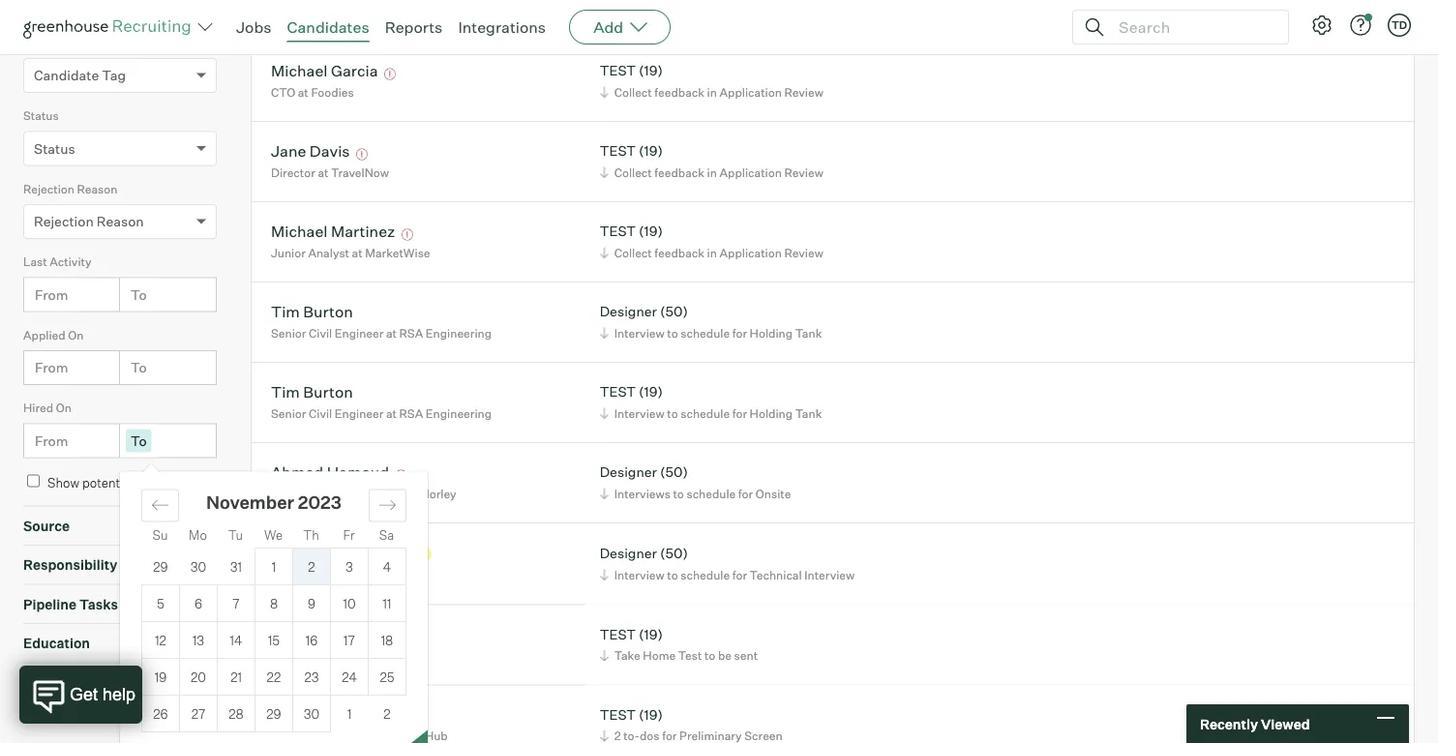 Task type: locate. For each thing, give the bounding box(es) containing it.
1 vertical spatial 2
[[384, 707, 391, 722]]

1 horizontal spatial 1
[[348, 707, 352, 722]]

interview for test (19) interview to schedule for holding tank
[[614, 406, 665, 421]]

test for engineering manager
[[600, 626, 636, 643]]

at right 3
[[361, 568, 371, 583]]

1 vertical spatial 1
[[348, 707, 352, 722]]

30 button down mo
[[180, 549, 217, 585]]

move backward to switch to the previous month. image
[[151, 496, 169, 515]]

2 left wong
[[308, 559, 315, 575]]

1 civil from the top
[[309, 326, 332, 340]]

0 vertical spatial 2
[[308, 559, 315, 575]]

1 down the 24 button
[[348, 707, 352, 722]]

1 from from the top
[[35, 286, 68, 303]]

onsite
[[756, 487, 791, 501]]

3 test (19) collect feedback in application review from the top
[[600, 223, 824, 260]]

collect
[[614, 85, 652, 99], [614, 165, 652, 180], [614, 246, 652, 260]]

1 tim from the top
[[271, 302, 300, 321]]

0 vertical spatial 29 button
[[142, 549, 180, 585]]

3 test from the top
[[600, 223, 636, 240]]

test (19) take home test to be sent
[[600, 626, 758, 663]]

source
[[23, 518, 70, 535]]

manager
[[340, 649, 388, 663]]

michael inside "link"
[[271, 221, 328, 241]]

holding up test (19) interview to schedule for holding tank at the bottom of page
[[750, 326, 793, 340]]

schedule inside designer (50) interview to schedule for technical interview
[[681, 568, 730, 582]]

reset
[[52, 683, 88, 700]]

0 vertical spatial review
[[785, 85, 824, 99]]

tim burton link down analyst
[[271, 302, 353, 324]]

civil down analyst
[[309, 326, 332, 340]]

for inside designer (50) interview to schedule for holding tank
[[732, 326, 747, 340]]

tag
[[82, 36, 102, 50], [102, 67, 126, 84]]

0 vertical spatial engineer
[[335, 326, 384, 340]]

25 button
[[369, 659, 406, 695]]

to up test (19) interview to schedule for holding tank at the bottom of page
[[667, 326, 678, 340]]

for inside test (19) interview to schedule for holding tank
[[732, 406, 747, 421]]

2 collect from the top
[[614, 165, 652, 180]]

30 down mo
[[190, 559, 206, 574]]

28 button
[[218, 696, 255, 732]]

1 vertical spatial candidate
[[34, 67, 99, 84]]

to for designer (50) interview to schedule for holding tank
[[667, 326, 678, 340]]

to for last activity
[[131, 286, 147, 303]]

3 collect from the top
[[614, 246, 652, 260]]

0 vertical spatial burton
[[303, 302, 353, 321]]

engineer down junior analyst at marketwise
[[335, 326, 384, 340]]

1 vertical spatial candidate tag
[[34, 67, 126, 84]]

su
[[152, 528, 168, 543]]

test (19) collect feedback in application review for jane davis
[[600, 142, 824, 180]]

filters
[[91, 683, 130, 700]]

in for michael martinez
[[707, 246, 717, 260]]

0 horizontal spatial 1
[[272, 559, 276, 575]]

29 down su
[[153, 559, 168, 574]]

1 engineer from the top
[[335, 326, 384, 340]]

7 button
[[218, 586, 255, 622]]

1 michael from the top
[[271, 61, 328, 80]]

michael martinez has been in application review for more than 5 days image
[[399, 229, 416, 241]]

3 application from the top
[[720, 246, 782, 260]]

0 vertical spatial holding
[[750, 326, 793, 340]]

2 tank from the top
[[795, 406, 822, 421]]

engineer for designer (50)
[[335, 326, 384, 340]]

burton down analyst
[[303, 302, 353, 321]]

1 collect from the top
[[614, 85, 652, 99]]

show potential duplicates
[[47, 475, 196, 490]]

5 test from the top
[[600, 626, 636, 643]]

3 feedback from the top
[[655, 246, 705, 260]]

for for designer (50) interviews to schedule for onsite
[[738, 487, 753, 501]]

senior
[[271, 326, 306, 340], [271, 406, 306, 421], [271, 487, 306, 501], [271, 568, 306, 583]]

1 vertical spatial engineering
[[426, 406, 492, 421]]

collect feedback in application review link for jane davis
[[597, 163, 828, 182]]

1 rsa from the top
[[399, 326, 423, 340]]

29 down the 22 button
[[267, 706, 281, 722]]

0 vertical spatial to
[[131, 286, 147, 303]]

1 vertical spatial interview to schedule for holding tank link
[[597, 404, 827, 423]]

0 vertical spatial test (19) collect feedback in application review
[[600, 62, 824, 99]]

tim burton senior civil engineer at rsa engineering down marketwise
[[271, 302, 492, 340]]

1 tim burton link from the top
[[271, 302, 353, 324]]

Search text field
[[1114, 13, 1271, 41]]

to inside designer (50) interviews to schedule for onsite
[[673, 487, 684, 501]]

3 review from the top
[[785, 246, 824, 260]]

1 vertical spatial 2 button
[[368, 696, 406, 732]]

interview to schedule for holding tank link for (19)
[[597, 404, 827, 423]]

status down candidate tag element
[[23, 109, 59, 123]]

in for michael garcia
[[707, 85, 717, 99]]

rejection
[[23, 182, 74, 196], [34, 213, 94, 230]]

candidates
[[287, 17, 369, 37]]

rejection reason down status element
[[23, 182, 118, 196]]

(50) for janet wong
[[660, 545, 688, 562]]

rsa for designer (50)
[[399, 326, 423, 340]]

michael for michael garcia
[[271, 61, 328, 80]]

22 button
[[256, 659, 292, 695]]

interview inside designer (50) interview to schedule for holding tank
[[614, 326, 665, 340]]

30 button down 23 button on the bottom of the page
[[293, 696, 330, 732]]

for for designer (50) interview to schedule for holding tank
[[732, 326, 747, 340]]

at down marketwise
[[386, 326, 397, 340]]

senior down janet
[[271, 568, 306, 583]]

(19) inside test (19) interview to schedule for holding tank
[[639, 384, 663, 400]]

1 vertical spatial tim burton senior civil engineer at rsa engineering
[[271, 382, 492, 421]]

0 vertical spatial michael
[[271, 61, 328, 80]]

for up test (19) interview to schedule for holding tank at the bottom of page
[[732, 326, 747, 340]]

(50) inside designer (50) interviews to schedule for onsite
[[660, 464, 688, 481]]

2 michael from the top
[[271, 221, 328, 241]]

tim for designer
[[271, 302, 300, 321]]

tasks
[[79, 596, 118, 613]]

29 for the left 29 button
[[153, 559, 168, 574]]

0 vertical spatial civil
[[309, 326, 332, 340]]

tank for (50)
[[795, 326, 822, 340]]

feedback for michael garcia
[[655, 85, 705, 99]]

1 button down the 24 button
[[331, 696, 368, 732]]

1 vertical spatial feedback
[[655, 165, 705, 180]]

5 (19) from the top
[[639, 626, 663, 643]]

to left be
[[705, 649, 716, 663]]

for inside designer (50) interviews to schedule for onsite
[[738, 487, 753, 501]]

0 vertical spatial on
[[68, 328, 84, 342]]

on right "applied"
[[68, 328, 84, 342]]

tank inside test (19) interview to schedule for holding tank
[[795, 406, 822, 421]]

2 rsa from the top
[[399, 406, 423, 421]]

0 vertical spatial collect feedback in application review link
[[597, 83, 828, 101]]

tim
[[271, 302, 300, 321], [271, 382, 300, 401]]

move forward to switch to the next month. image
[[378, 496, 397, 515]]

2 vertical spatial feedback
[[655, 246, 705, 260]]

3
[[346, 559, 353, 575]]

michael for michael martinez
[[271, 221, 328, 241]]

(19) for engineering manager
[[639, 626, 663, 643]]

2 (19) from the top
[[639, 142, 663, 159]]

(50) inside designer (50) interview to schedule for technical interview
[[660, 545, 688, 562]]

at down davis
[[318, 165, 329, 180]]

michael up the "cto at foodies"
[[271, 61, 328, 80]]

30 down 23 button on the bottom of the page
[[304, 706, 320, 722]]

november 2023 region
[[120, 472, 1000, 743]]

holding inside designer (50) interview to schedule for holding tank
[[750, 326, 793, 340]]

2 button down 25 button
[[368, 696, 406, 732]]

at down the martinez
[[352, 246, 363, 260]]

linda miller link
[[271, 705, 356, 727]]

3 collect feedback in application review link from the top
[[597, 244, 828, 262]]

4 test from the top
[[600, 384, 636, 400]]

1 test from the top
[[600, 62, 636, 79]]

jane davis link
[[271, 141, 350, 163]]

for inside interviews to schedule for preliminary screen link
[[738, 5, 753, 19]]

engineering for designer (50)
[[426, 326, 492, 340]]

schedule left onsite
[[687, 487, 736, 501]]

garcia
[[331, 61, 378, 80]]

ux/ui
[[271, 5, 306, 19]]

2 (50) from the top
[[660, 464, 688, 481]]

0 vertical spatial interviews
[[614, 5, 671, 19]]

test
[[678, 649, 702, 663]]

1 vertical spatial collect feedback in application review link
[[597, 163, 828, 182]]

4
[[383, 559, 391, 575]]

for up designer (50) interviews to schedule for onsite
[[732, 406, 747, 421]]

2 down 25 button
[[384, 707, 391, 722]]

1 in from the top
[[707, 85, 717, 99]]

0 vertical spatial rejection
[[23, 182, 74, 196]]

1 tank from the top
[[795, 326, 822, 340]]

senior down the ahmed
[[271, 487, 306, 501]]

29 button down the 22 button
[[256, 696, 292, 732]]

1 horizontal spatial 1 button
[[331, 696, 368, 732]]

test for director at travelnow
[[600, 142, 636, 159]]

21 button
[[218, 659, 255, 695]]

2 to from the top
[[131, 359, 147, 376]]

1 test (19) collect feedback in application review from the top
[[600, 62, 824, 99]]

tim burton senior civil engineer at rsa engineering up hamoud at left
[[271, 382, 492, 421]]

2 vertical spatial collect feedback in application review link
[[597, 244, 828, 262]]

1 vertical spatial tank
[[795, 406, 822, 421]]

for left technical
[[732, 568, 747, 582]]

0 vertical spatial 1 button
[[256, 549, 292, 585]]

candidate
[[23, 36, 79, 50], [34, 67, 99, 84]]

hamoud
[[327, 462, 389, 482]]

2 collect feedback in application review link from the top
[[597, 163, 828, 182]]

1 vertical spatial test (19) collect feedback in application review
[[600, 142, 824, 180]]

1 (19) from the top
[[639, 62, 663, 79]]

modern
[[374, 568, 416, 583]]

9 button
[[293, 586, 330, 622]]

2 vertical spatial to
[[131, 432, 147, 449]]

schedule for test (19) interview to schedule for holding tank
[[681, 406, 730, 421]]

2 test (19) collect feedback in application review from the top
[[600, 142, 824, 180]]

1 vertical spatial in
[[707, 165, 717, 180]]

to up designer (50) interviews to schedule for onsite
[[667, 406, 678, 421]]

29 button down su
[[142, 549, 180, 585]]

tim burton senior civil engineer at rsa engineering for test
[[271, 382, 492, 421]]

17 button
[[331, 623, 368, 658]]

cto
[[271, 85, 295, 99]]

schedule for designer (50) interview to schedule for holding tank
[[681, 326, 730, 340]]

rsa up ahmed hamoud has been in onsite for more than 21 days image
[[399, 406, 423, 421]]

2 vertical spatial in
[[707, 246, 717, 260]]

interview to schedule for holding tank link up designer (50) interviews to schedule for onsite
[[597, 404, 827, 423]]

1 vertical spatial rsa
[[399, 406, 423, 421]]

2 from from the top
[[35, 359, 68, 376]]

1 vertical spatial civil
[[309, 406, 332, 421]]

1 button
[[256, 549, 292, 585], [331, 696, 368, 732]]

recently viewed
[[1200, 716, 1310, 733]]

0 horizontal spatial 30
[[190, 559, 206, 574]]

zach brock engineering manager
[[271, 625, 388, 663]]

2 vertical spatial test (19) collect feedback in application review
[[600, 223, 824, 260]]

to inside 'test (19) take home test to be sent'
[[705, 649, 716, 663]]

18 button
[[369, 623, 406, 658]]

1 collect feedback in application review link from the top
[[597, 83, 828, 101]]

rsa
[[399, 326, 423, 340], [399, 406, 423, 421]]

applied
[[23, 328, 65, 342]]

0 vertical spatial collect
[[614, 85, 652, 99]]

24 button
[[331, 659, 368, 695]]

0 vertical spatial 29
[[153, 559, 168, 574]]

holding inside test (19) interview to schedule for holding tank
[[750, 406, 793, 421]]

29 button
[[142, 549, 180, 585], [256, 696, 292, 732]]

collect feedback in application review link
[[597, 83, 828, 101], [597, 163, 828, 182], [597, 244, 828, 262]]

2 engineer from the top
[[335, 406, 384, 421]]

2 burton from the top
[[303, 382, 353, 401]]

0 vertical spatial interview to schedule for holding tank link
[[597, 324, 827, 342]]

25
[[380, 670, 394, 685]]

2 vertical spatial application
[[720, 246, 782, 260]]

to inside test (19) interview to schedule for holding tank
[[667, 406, 678, 421]]

2 vertical spatial (50)
[[660, 545, 688, 562]]

test inside 'test (19) take home test to be sent'
[[600, 626, 636, 643]]

director
[[271, 165, 315, 180]]

24
[[342, 670, 357, 685]]

schedule up test (19) interview to schedule for holding tank at the bottom of page
[[681, 326, 730, 340]]

schedule inside designer (50) interview to schedule for holding tank
[[681, 326, 730, 340]]

1 horizontal spatial 29
[[267, 706, 281, 722]]

burton up ahmed hamoud
[[303, 382, 353, 401]]

2 feedback from the top
[[655, 165, 705, 180]]

1 down we
[[272, 559, 276, 575]]

burton for test
[[303, 382, 353, 401]]

1 vertical spatial tim burton link
[[271, 382, 353, 404]]

1 holding from the top
[[750, 326, 793, 340]]

12 button
[[142, 623, 179, 658]]

to for designer (50) interview to schedule for technical interview
[[667, 568, 678, 582]]

2 holding from the top
[[750, 406, 793, 421]]

designer (50) interview to schedule for holding tank
[[600, 303, 822, 340]]

1 vertical spatial to
[[131, 359, 147, 376]]

sa
[[379, 528, 394, 543]]

for
[[738, 5, 753, 19], [732, 326, 747, 340], [732, 406, 747, 421], [738, 487, 753, 501], [732, 568, 747, 582]]

0 horizontal spatial 2 button
[[293, 549, 330, 585]]

candidate tag
[[23, 36, 102, 50], [34, 67, 126, 84]]

to inside designer (50) interview to schedule for holding tank
[[667, 326, 678, 340]]

0 horizontal spatial 30 button
[[180, 549, 217, 585]]

2 button down th
[[293, 549, 330, 585]]

rsa for test (19)
[[399, 406, 423, 421]]

applied on
[[23, 328, 84, 342]]

status
[[23, 109, 59, 123], [34, 140, 75, 157]]

1 vertical spatial application
[[720, 165, 782, 180]]

janet
[[271, 543, 312, 562]]

civil up ahmed hamoud
[[309, 406, 332, 421]]

engineer up hamoud at left
[[335, 406, 384, 421]]

3 from from the top
[[35, 432, 68, 449]]

schedule left technical
[[681, 568, 730, 582]]

2 review from the top
[[785, 165, 824, 180]]

test inside test (19) interview to schedule for holding tank
[[600, 384, 636, 400]]

from down hired on
[[35, 432, 68, 449]]

schedule inside test (19) interview to schedule for holding tank
[[681, 406, 730, 421]]

1 horizontal spatial 2
[[384, 707, 391, 722]]

1 tim burton senior civil engineer at rsa engineering from the top
[[271, 302, 492, 340]]

engineer for test (19)
[[335, 406, 384, 421]]

interviews to schedule for onsite link
[[597, 485, 796, 503]]

3 (19) from the top
[[639, 223, 663, 240]]

from down applied on
[[35, 359, 68, 376]]

0 horizontal spatial 1 button
[[256, 549, 292, 585]]

designer
[[308, 5, 357, 19], [600, 303, 657, 320], [600, 464, 657, 481], [354, 487, 403, 501], [600, 545, 657, 562], [309, 568, 358, 583]]

1 vertical spatial 30
[[304, 706, 320, 722]]

29 for rightmost 29 button
[[267, 706, 281, 722]]

0 vertical spatial tank
[[795, 326, 822, 340]]

2 vertical spatial engineering
[[271, 649, 337, 663]]

status element
[[23, 107, 217, 180]]

viewed
[[1261, 716, 1310, 733]]

2 vertical spatial from
[[35, 432, 68, 449]]

2 civil from the top
[[309, 406, 332, 421]]

0 vertical spatial 30
[[190, 559, 206, 574]]

civil
[[309, 326, 332, 340], [309, 406, 332, 421]]

1 interview to schedule for holding tank link from the top
[[597, 324, 827, 342]]

schedule up designer (50) interviews to schedule for onsite
[[681, 406, 730, 421]]

michael up junior
[[271, 221, 328, 241]]

status up 'rejection reason' 'element'
[[34, 140, 75, 157]]

1 vertical spatial from
[[35, 359, 68, 376]]

2 tim burton link from the top
[[271, 382, 353, 404]]

4 senior from the top
[[271, 568, 306, 583]]

tim burton link up the ahmed
[[271, 382, 353, 404]]

22
[[267, 670, 281, 685]]

0 vertical spatial rsa
[[399, 326, 423, 340]]

schedule inside designer (50) interviews to schedule for onsite
[[687, 487, 736, 501]]

1 vertical spatial tim
[[271, 382, 300, 401]]

0 vertical spatial tim
[[271, 302, 300, 321]]

2 interviews from the top
[[614, 487, 671, 501]]

0 vertical spatial (50)
[[660, 303, 688, 320]]

1 vertical spatial interviews
[[614, 487, 671, 501]]

to for designer (50) interviews to schedule for onsite
[[673, 487, 684, 501]]

2 tim burton senior civil engineer at rsa engineering from the top
[[271, 382, 492, 421]]

1 vertical spatial (50)
[[660, 464, 688, 481]]

to inside designer (50) interview to schedule for technical interview
[[667, 568, 678, 582]]

interview inside test (19) interview to schedule for holding tank
[[614, 406, 665, 421]]

0 vertical spatial application
[[720, 85, 782, 99]]

responsibility
[[23, 557, 117, 574]]

tank inside designer (50) interview to schedule for holding tank
[[795, 326, 822, 340]]

for inside designer (50) interview to schedule for technical interview
[[732, 568, 747, 582]]

at
[[360, 5, 370, 19], [298, 85, 309, 99], [318, 165, 329, 180], [352, 246, 363, 260], [386, 326, 397, 340], [386, 406, 397, 421], [406, 487, 417, 501], [361, 568, 371, 583]]

linda
[[271, 705, 312, 724]]

tim up the ahmed
[[271, 382, 300, 401]]

rsa down marketwise
[[399, 326, 423, 340]]

20
[[191, 670, 206, 685]]

3 (50) from the top
[[660, 545, 688, 562]]

1 application from the top
[[720, 85, 782, 99]]

reset filters
[[52, 683, 130, 700]]

interviews inside designer (50) interviews to schedule for onsite
[[614, 487, 671, 501]]

1 review from the top
[[785, 85, 824, 99]]

8
[[270, 596, 278, 611]]

interview to schedule for holding tank link for (50)
[[597, 324, 827, 342]]

3 senior from the top
[[271, 487, 306, 501]]

senior up the ahmed
[[271, 406, 306, 421]]

6
[[195, 596, 202, 611]]

1 vertical spatial engineer
[[335, 406, 384, 421]]

application for jane davis
[[720, 165, 782, 180]]

1 vertical spatial reason
[[97, 213, 144, 230]]

for left preliminary
[[738, 5, 753, 19]]

0 vertical spatial from
[[35, 286, 68, 303]]

2 vertical spatial review
[[785, 246, 824, 260]]

for left onsite
[[738, 487, 753, 501]]

1 feedback from the top
[[655, 85, 705, 99]]

3 to from the top
[[131, 432, 147, 449]]

tim burton link for designer
[[271, 302, 353, 324]]

holding
[[750, 326, 793, 340], [750, 406, 793, 421]]

1 button down we
[[256, 549, 292, 585]]

to up 'test (19) take home test to be sent'
[[667, 568, 678, 582]]

at right cto
[[298, 85, 309, 99]]

0 vertical spatial tim burton link
[[271, 302, 353, 324]]

1 vertical spatial 29
[[267, 706, 281, 722]]

review for michael martinez
[[785, 246, 824, 260]]

0 horizontal spatial 29 button
[[142, 549, 180, 585]]

0 horizontal spatial 29
[[153, 559, 168, 574]]

test
[[600, 62, 636, 79], [600, 142, 636, 159], [600, 223, 636, 240], [600, 384, 636, 400], [600, 626, 636, 643], [600, 706, 636, 723]]

2 test from the top
[[600, 142, 636, 159]]

2
[[308, 559, 315, 575], [384, 707, 391, 722]]

tim burton senior civil engineer at rsa engineering
[[271, 302, 492, 340], [271, 382, 492, 421]]

collect feedback in application review link for michael martinez
[[597, 244, 828, 262]]

on right hired
[[56, 401, 72, 415]]

0 vertical spatial engineering
[[426, 326, 492, 340]]

senior down junior
[[271, 326, 306, 340]]

rejection reason
[[23, 182, 118, 196], [34, 213, 144, 230]]

1 vertical spatial status
[[34, 140, 75, 157]]

2 tim from the top
[[271, 382, 300, 401]]

tim down junior
[[271, 302, 300, 321]]

1 (50) from the top
[[660, 303, 688, 320]]

1 vertical spatial burton
[[303, 382, 353, 401]]

31 button
[[217, 549, 255, 585]]

0 vertical spatial candidate tag
[[23, 36, 102, 50]]

0 vertical spatial status
[[23, 109, 59, 123]]

designer inside designer (50) interview to schedule for technical interview
[[600, 545, 657, 562]]

2 application from the top
[[720, 165, 782, 180]]

to up designer (50) interview to schedule for technical interview
[[673, 487, 684, 501]]

rejection reason up activity
[[34, 213, 144, 230]]

at up ahmed hamoud has been in onsite for more than 21 days image
[[386, 406, 397, 421]]

1 vertical spatial review
[[785, 165, 824, 180]]

2 button
[[293, 549, 330, 585], [368, 696, 406, 732]]

2 in from the top
[[707, 165, 717, 180]]

november 2023
[[206, 492, 342, 514]]

2 interview to schedule for holding tank link from the top
[[597, 404, 827, 423]]

at left "anyway,"
[[360, 5, 370, 19]]

3 in from the top
[[707, 246, 717, 260]]

26
[[153, 706, 168, 722]]

interview for designer (50) interview to schedule for holding tank
[[614, 326, 665, 340]]

holding up onsite
[[750, 406, 793, 421]]

1
[[272, 559, 276, 575], [348, 707, 352, 722]]

burton for designer
[[303, 302, 353, 321]]

tim burton link for test
[[271, 382, 353, 404]]

civil for test (19)
[[309, 406, 332, 421]]

(19) inside 'test (19) take home test to be sent'
[[639, 626, 663, 643]]

2 vertical spatial collect
[[614, 246, 652, 260]]

1 horizontal spatial 30 button
[[293, 696, 330, 732]]

1 vertical spatial 1 button
[[331, 696, 368, 732]]

application
[[720, 85, 782, 99], [720, 165, 782, 180], [720, 246, 782, 260]]

1 to from the top
[[131, 286, 147, 303]]

from down last activity
[[35, 286, 68, 303]]

1 vertical spatial on
[[56, 401, 72, 415]]

10 button
[[331, 586, 368, 622]]

1 burton from the top
[[303, 302, 353, 321]]

0 vertical spatial in
[[707, 85, 717, 99]]

test (19) collect feedback in application review for michael martinez
[[600, 223, 824, 260]]

1 vertical spatial 29 button
[[256, 696, 292, 732]]

interview to schedule for holding tank link up test (19) interview to schedule for holding tank at the bottom of page
[[597, 324, 827, 342]]

designer (50) interviews to schedule for onsite
[[600, 464, 791, 501]]

0 vertical spatial feedback
[[655, 85, 705, 99]]

add
[[594, 17, 624, 37]]

4 (19) from the top
[[639, 384, 663, 400]]



Task type: vqa. For each thing, say whether or not it's contained in the screenshot.
Edit Schedule Button
no



Task type: describe. For each thing, give the bounding box(es) containing it.
internal
[[368, 548, 424, 561]]

brock
[[311, 625, 353, 644]]

test for senior civil engineer at rsa engineering
[[600, 384, 636, 400]]

tim for test
[[271, 382, 300, 401]]

test (19)
[[600, 706, 663, 723]]

collect for michael garcia
[[614, 85, 652, 99]]

michael garcia
[[271, 61, 378, 80]]

0 vertical spatial candidate
[[23, 36, 79, 50]]

interviews to schedule for preliminary screen
[[614, 5, 859, 19]]

to for test (19) interview to schedule for holding tank
[[667, 406, 678, 421]]

2023
[[298, 492, 342, 514]]

engineering for test (19)
[[426, 406, 492, 421]]

take
[[614, 649, 641, 663]]

from for applied
[[35, 359, 68, 376]]

21
[[231, 670, 242, 685]]

schedule left preliminary
[[687, 5, 736, 19]]

for for designer (50) interview to schedule for technical interview
[[732, 568, 747, 582]]

miller
[[315, 705, 356, 724]]

last
[[23, 255, 47, 269]]

0 vertical spatial 30 button
[[180, 549, 217, 585]]

20 button
[[180, 659, 217, 695]]

jobs link
[[236, 17, 272, 37]]

0 vertical spatial 2 button
[[293, 549, 330, 585]]

be
[[718, 649, 732, 663]]

hired on
[[23, 401, 72, 415]]

11 button
[[369, 586, 406, 622]]

we
[[264, 528, 283, 543]]

application for michael martinez
[[720, 246, 782, 260]]

last activity
[[23, 255, 91, 269]]

0 vertical spatial 1
[[272, 559, 276, 575]]

candidates link
[[287, 17, 369, 37]]

collect for michael martinez
[[614, 246, 652, 260]]

anyway,
[[373, 5, 419, 19]]

td button
[[1384, 10, 1415, 41]]

collect feedback in application review link for michael garcia
[[597, 83, 828, 101]]

michael garcia has been in application review for more than 5 days image
[[381, 68, 399, 80]]

12
[[155, 633, 166, 648]]

review for jane davis
[[785, 165, 824, 180]]

greenhouse recruiting image
[[23, 15, 197, 39]]

november
[[206, 492, 294, 514]]

27
[[191, 706, 205, 722]]

1 horizontal spatial 29 button
[[256, 696, 292, 732]]

pipeline tasks
[[23, 596, 118, 613]]

Show potential duplicates checkbox
[[27, 475, 40, 488]]

martinez
[[331, 221, 395, 241]]

configure image
[[1311, 14, 1334, 37]]

td button
[[1388, 14, 1411, 37]]

to right 'add' popup button
[[673, 5, 684, 19]]

2 senior from the top
[[271, 406, 306, 421]]

15 button
[[256, 623, 292, 658]]

3 button
[[331, 549, 368, 585]]

collect for jane davis
[[614, 165, 652, 180]]

candidate tag element
[[23, 34, 217, 107]]

test (19) collect feedback in application review for michael garcia
[[600, 62, 824, 99]]

(19) for cto at foodies
[[639, 62, 663, 79]]

junior
[[271, 246, 306, 260]]

engineering inside zach brock engineering manager
[[271, 649, 337, 663]]

graphic
[[309, 487, 352, 501]]

reports link
[[385, 17, 443, 37]]

sent
[[734, 649, 758, 663]]

14 button
[[218, 623, 255, 658]]

(50) for ahmed hamoud
[[660, 464, 688, 481]]

civil for designer (50)
[[309, 326, 332, 340]]

23 button
[[293, 659, 330, 695]]

ahmed hamoud has been in onsite for more than 21 days image
[[393, 470, 410, 482]]

davis
[[310, 141, 350, 160]]

interviews to schedule for preliminary screen link
[[597, 3, 864, 21]]

application for michael garcia
[[720, 85, 782, 99]]

schedule for designer (50) interviews to schedule for onsite
[[687, 487, 736, 501]]

tank for (19)
[[795, 406, 822, 421]]

6 test from the top
[[600, 706, 636, 723]]

feedback for jane davis
[[655, 165, 705, 180]]

marketwise
[[365, 246, 430, 260]]

16
[[306, 633, 318, 648]]

janet wong
[[271, 543, 358, 562]]

17
[[344, 633, 355, 648]]

schedule for designer (50) interview to schedule for technical interview
[[681, 568, 730, 582]]

for for test (19) interview to schedule for holding tank
[[732, 406, 747, 421]]

to for applied on
[[131, 359, 147, 376]]

test for cto at foodies
[[600, 62, 636, 79]]

holding for (50)
[[750, 326, 793, 340]]

from for hired
[[35, 432, 68, 449]]

23
[[304, 670, 319, 685]]

michael martinez
[[271, 221, 395, 241]]

junior analyst at marketwise
[[271, 246, 430, 260]]

11
[[383, 596, 392, 611]]

home
[[643, 649, 676, 663]]

5
[[157, 596, 164, 611]]

18
[[381, 633, 393, 648]]

16 button
[[293, 623, 330, 658]]

1 senior from the top
[[271, 326, 306, 340]]

holding for (19)
[[750, 406, 793, 421]]

at down ahmed hamoud has been in onsite for more than 21 days image
[[406, 487, 417, 501]]

michael garcia link
[[271, 61, 378, 83]]

tim burton senior civil engineer at rsa engineering for designer
[[271, 302, 492, 340]]

zach brock link
[[271, 625, 353, 647]]

reports
[[385, 17, 443, 37]]

1 vertical spatial rejection reason
[[34, 213, 144, 230]]

show
[[47, 475, 79, 490]]

on for applied on
[[68, 328, 84, 342]]

cto at foodies
[[271, 85, 354, 99]]

(19) for director at travelnow
[[639, 142, 663, 159]]

mo
[[189, 528, 207, 543]]

interview to schedule for technical interview link
[[597, 566, 860, 584]]

4 button
[[369, 549, 406, 585]]

(19) for junior analyst at marketwise
[[639, 223, 663, 240]]

preliminary
[[756, 5, 818, 19]]

feedback for michael martinez
[[655, 246, 705, 260]]

reset filters button
[[23, 673, 140, 710]]

1 vertical spatial 30 button
[[293, 696, 330, 732]]

integrations link
[[458, 17, 546, 37]]

0 vertical spatial rejection reason
[[23, 182, 118, 196]]

ahmed hamoud
[[271, 462, 389, 482]]

26 button
[[142, 696, 179, 732]]

jane
[[271, 141, 306, 160]]

analyst
[[308, 246, 349, 260]]

on for hired on
[[56, 401, 72, 415]]

from for last
[[35, 286, 68, 303]]

1 vertical spatial tag
[[102, 67, 126, 84]]

0 vertical spatial reason
[[77, 182, 118, 196]]

designer (50) interview to schedule for technical interview
[[600, 545, 855, 582]]

ux/ui designer at anyway, inc.
[[271, 5, 441, 19]]

ahmed hamoud link
[[271, 462, 389, 485]]

designer inside designer (50) interviews to schedule for onsite
[[600, 464, 657, 481]]

jane davis has been in application review for more than 5 days image
[[353, 149, 371, 160]]

in for jane davis
[[707, 165, 717, 180]]

1 horizontal spatial 2 button
[[368, 696, 406, 732]]

27 button
[[180, 696, 217, 732]]

1 horizontal spatial 30
[[304, 706, 320, 722]]

6 (19) from the top
[[639, 706, 663, 723]]

designer inside designer (50) interview to schedule for holding tank
[[600, 303, 657, 320]]

10
[[343, 596, 356, 611]]

duplicates
[[136, 475, 196, 490]]

0 vertical spatial tag
[[82, 36, 102, 50]]

travelnow
[[331, 165, 389, 180]]

(19) for senior civil engineer at rsa engineering
[[639, 384, 663, 400]]

interview for designer (50) interview to schedule for technical interview
[[614, 568, 665, 582]]

1 interviews from the top
[[614, 5, 671, 19]]

recently
[[1200, 716, 1258, 733]]

td
[[1392, 18, 1408, 31]]

test for junior analyst at marketwise
[[600, 223, 636, 240]]

14
[[230, 633, 242, 648]]

review for michael garcia
[[785, 85, 824, 99]]

(50) inside designer (50) interview to schedule for holding tank
[[660, 303, 688, 320]]

director at travelnow
[[271, 165, 389, 180]]

linda miller
[[271, 705, 356, 724]]

senior designer at modern
[[271, 568, 416, 583]]

rejection reason element
[[23, 180, 217, 253]]

1 vertical spatial rejection
[[34, 213, 94, 230]]

technical
[[750, 568, 802, 582]]



